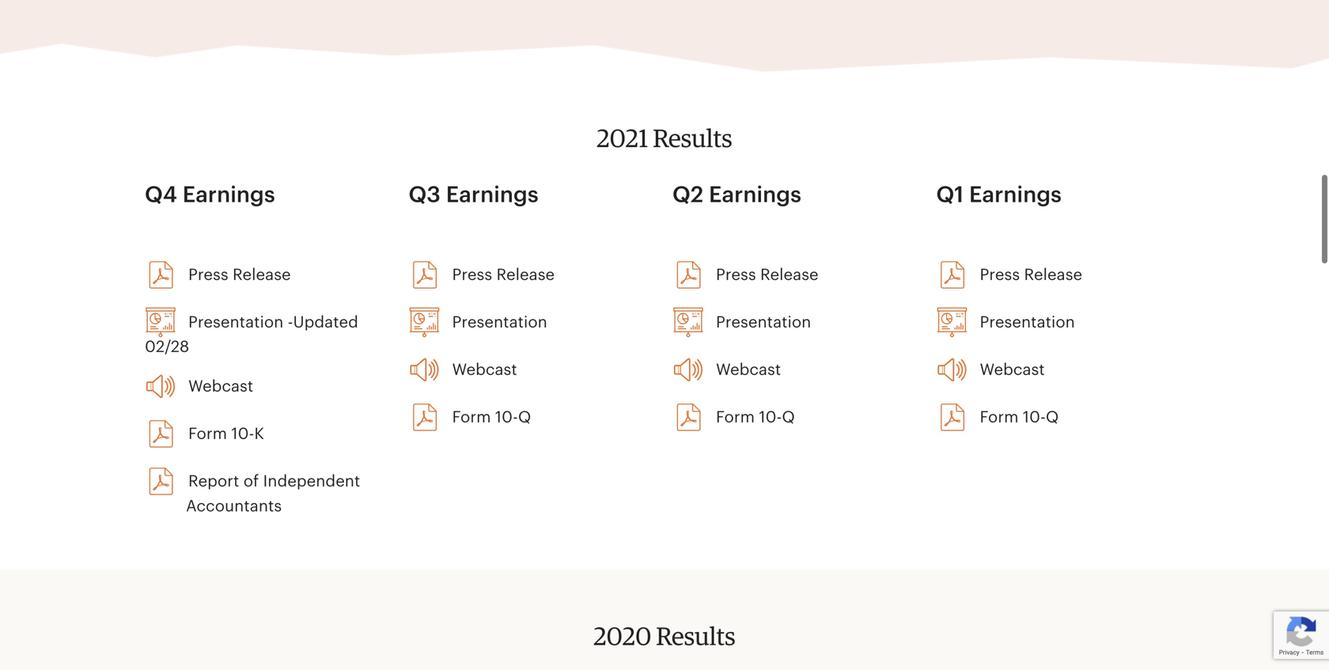Task type: describe. For each thing, give the bounding box(es) containing it.
earnings for q2 earnings
[[709, 184, 802, 206]]

webcast link for q1
[[937, 354, 1046, 386]]

press release for q1 earnings
[[980, 267, 1083, 283]]

q for q3 earnings
[[518, 410, 531, 425]]

webcast for q3
[[452, 362, 518, 378]]

presentation inside presentation -updated 02/28
[[188, 315, 284, 330]]

release for q1 earnings
[[1025, 267, 1083, 283]]

presentation for q2
[[716, 315, 812, 330]]

q2
[[673, 184, 704, 206]]

form 10-q for q2 earnings
[[716, 410, 795, 425]]

webcast link for q4
[[145, 371, 254, 403]]

form for q2
[[716, 410, 755, 425]]

form 10-q link for q1
[[937, 402, 1060, 433]]

q for q1 earnings
[[1046, 410, 1060, 425]]

earnings for q3 earnings
[[446, 184, 539, 206]]

press for q1
[[980, 267, 1021, 283]]

report
[[188, 474, 239, 490]]

earnings for q1 earnings
[[970, 184, 1063, 206]]

press for q4
[[188, 267, 229, 283]]

q for q2 earnings
[[782, 410, 795, 425]]

independent
[[263, 474, 360, 490]]

10- for q2 earnings
[[759, 410, 782, 425]]

presentation -updated 02/28 link
[[145, 307, 396, 355]]

accountants
[[186, 499, 282, 514]]

10- for q1 earnings
[[1024, 410, 1046, 425]]

q4 earnings button
[[145, 184, 396, 231]]

2021
[[597, 127, 649, 152]]

02/28
[[145, 339, 189, 355]]

form for q1
[[980, 410, 1019, 425]]

press release link for q2
[[673, 259, 819, 291]]

q3 earnings button
[[409, 184, 660, 231]]

form 10-k
[[188, 426, 264, 442]]

q3
[[409, 184, 441, 206]]

q2 earnings
[[673, 184, 802, 206]]



Task type: vqa. For each thing, say whether or not it's contained in the screenshot.
Report
yes



Task type: locate. For each thing, give the bounding box(es) containing it.
presentation link for q2
[[673, 307, 812, 338]]

form 10-q
[[452, 410, 531, 425], [716, 410, 795, 425], [980, 410, 1060, 425]]

press release
[[188, 267, 291, 283], [452, 267, 555, 283], [716, 267, 819, 283], [980, 267, 1083, 283]]

press release for q3 earnings
[[452, 267, 555, 283]]

earnings inside q2 earnings button
[[709, 184, 802, 206]]

earnings inside q3 earnings button
[[446, 184, 539, 206]]

10- for q3 earnings
[[495, 410, 518, 425]]

10- for q4 earnings
[[231, 426, 254, 442]]

2 presentation from the left
[[452, 315, 548, 330]]

0 horizontal spatial form 10-q
[[452, 410, 531, 425]]

1 horizontal spatial form 10-q link
[[673, 402, 795, 433]]

2 horizontal spatial q
[[1046, 410, 1060, 425]]

q1
[[937, 184, 964, 206]]

1 earnings from the left
[[183, 184, 275, 206]]

1 presentation from the left
[[188, 315, 284, 330]]

earnings inside q4 earnings "button"
[[183, 184, 275, 206]]

k
[[254, 426, 264, 442]]

earnings right q2
[[709, 184, 802, 206]]

2 release from the left
[[497, 267, 555, 283]]

2 form 10-q link from the left
[[673, 402, 795, 433]]

webcast link
[[409, 354, 518, 386], [673, 354, 782, 386], [937, 354, 1046, 386], [145, 371, 254, 403]]

2 press release link from the left
[[409, 259, 555, 291]]

press release down q1 earnings button
[[980, 267, 1083, 283]]

2 horizontal spatial presentation link
[[937, 307, 1076, 338]]

2 form 10-q from the left
[[716, 410, 795, 425]]

press for q2
[[716, 267, 757, 283]]

2020 results
[[594, 625, 736, 651]]

2 press release from the left
[[452, 267, 555, 283]]

2 presentation link from the left
[[673, 307, 812, 338]]

presentation link
[[409, 307, 548, 338], [673, 307, 812, 338], [937, 307, 1076, 338]]

0 horizontal spatial presentation link
[[409, 307, 548, 338]]

1 presentation link from the left
[[409, 307, 548, 338]]

3 press release link from the left
[[673, 259, 819, 291]]

webcast for q1
[[980, 362, 1046, 378]]

presentation
[[188, 315, 284, 330], [452, 315, 548, 330], [716, 315, 812, 330], [980, 315, 1076, 330]]

earnings inside q1 earnings button
[[970, 184, 1063, 206]]

presentation for q1
[[980, 315, 1076, 330]]

3 form 10-q from the left
[[980, 410, 1060, 425]]

1 horizontal spatial presentation link
[[673, 307, 812, 338]]

of
[[244, 474, 259, 490]]

press release down q3 earnings button
[[452, 267, 555, 283]]

webcast link for q3
[[409, 354, 518, 386]]

3 form 10-q link from the left
[[937, 402, 1060, 433]]

earnings
[[183, 184, 275, 206], [446, 184, 539, 206], [709, 184, 802, 206], [970, 184, 1063, 206]]

4 presentation from the left
[[980, 315, 1076, 330]]

2 press from the left
[[452, 267, 493, 283]]

release up - at the left top of page
[[233, 267, 291, 283]]

press release link for q1
[[937, 259, 1083, 291]]

results
[[653, 127, 733, 152], [657, 625, 736, 651]]

press release for q4 earnings
[[188, 267, 291, 283]]

4 press release from the left
[[980, 267, 1083, 283]]

10-
[[495, 410, 518, 425], [759, 410, 782, 425], [1024, 410, 1046, 425], [231, 426, 254, 442]]

results right 2020
[[657, 625, 736, 651]]

webcast for q4
[[188, 379, 254, 395]]

1 q from the left
[[518, 410, 531, 425]]

q1 earnings button
[[937, 184, 1188, 231]]

release for q2 earnings
[[761, 267, 819, 283]]

form for q3
[[452, 410, 491, 425]]

form 10-q for q1 earnings
[[980, 410, 1060, 425]]

4 earnings from the left
[[970, 184, 1063, 206]]

3 q from the left
[[1046, 410, 1060, 425]]

4 press release link from the left
[[937, 259, 1083, 291]]

q
[[518, 410, 531, 425], [782, 410, 795, 425], [1046, 410, 1060, 425]]

form
[[452, 410, 491, 425], [716, 410, 755, 425], [980, 410, 1019, 425], [188, 426, 227, 442]]

results for 2021 results
[[653, 127, 733, 152]]

earnings right q4
[[183, 184, 275, 206]]

0 horizontal spatial form 10-q link
[[409, 402, 531, 433]]

release down q3 earnings button
[[497, 267, 555, 283]]

form 10-q link for q2
[[673, 402, 795, 433]]

webcast link for q2
[[673, 354, 782, 386]]

q3 earnings
[[409, 184, 539, 206]]

release
[[233, 267, 291, 283], [497, 267, 555, 283], [761, 267, 819, 283], [1025, 267, 1083, 283]]

2 q from the left
[[782, 410, 795, 425]]

3 presentation link from the left
[[937, 307, 1076, 338]]

4 release from the left
[[1025, 267, 1083, 283]]

results up q2
[[653, 127, 733, 152]]

1 press release link from the left
[[145, 259, 291, 291]]

earnings right the q1
[[970, 184, 1063, 206]]

press release down q2 earnings button
[[716, 267, 819, 283]]

1 form 10-q from the left
[[452, 410, 531, 425]]

presentation -updated 02/28
[[145, 315, 359, 355]]

form 10-k link
[[145, 418, 264, 450]]

0 horizontal spatial q
[[518, 410, 531, 425]]

3 press release from the left
[[716, 267, 819, 283]]

q4
[[145, 184, 177, 206]]

earnings right q3
[[446, 184, 539, 206]]

q1 earnings
[[937, 184, 1063, 206]]

1 horizontal spatial form 10-q
[[716, 410, 795, 425]]

presentation link for q3
[[409, 307, 548, 338]]

release down q1 earnings button
[[1025, 267, 1083, 283]]

1 vertical spatial results
[[657, 625, 736, 651]]

q4 earnings
[[145, 184, 275, 206]]

4 press from the left
[[980, 267, 1021, 283]]

3 earnings from the left
[[709, 184, 802, 206]]

presentation for q3
[[452, 315, 548, 330]]

report of independent
[[188, 474, 360, 490]]

press release for q2 earnings
[[716, 267, 819, 283]]

1 form 10-q link from the left
[[409, 402, 531, 433]]

webcast
[[452, 362, 518, 378], [716, 362, 782, 378], [980, 362, 1046, 378], [188, 379, 254, 395]]

form 10-q link for q3
[[409, 402, 531, 433]]

3 press from the left
[[716, 267, 757, 283]]

-
[[288, 315, 293, 330]]

1 press release from the left
[[188, 267, 291, 283]]

results for 2020 results
[[657, 625, 736, 651]]

press release link
[[145, 259, 291, 291], [409, 259, 555, 291], [673, 259, 819, 291], [937, 259, 1083, 291]]

3 presentation from the left
[[716, 315, 812, 330]]

form 10-q for q3 earnings
[[452, 410, 531, 425]]

2 horizontal spatial form 10-q link
[[937, 402, 1060, 433]]

2020
[[594, 625, 652, 651]]

release for q3 earnings
[[497, 267, 555, 283]]

earnings for q4 earnings
[[183, 184, 275, 206]]

1 horizontal spatial q
[[782, 410, 795, 425]]

presentation link for q1
[[937, 307, 1076, 338]]

press for q3
[[452, 267, 493, 283]]

press release link for q3
[[409, 259, 555, 291]]

release for q4 earnings
[[233, 267, 291, 283]]

release down q2 earnings button
[[761, 267, 819, 283]]

2 horizontal spatial form 10-q
[[980, 410, 1060, 425]]

2 earnings from the left
[[446, 184, 539, 206]]

press release up presentation -updated 02/28
[[188, 267, 291, 283]]

q2 earnings button
[[673, 184, 924, 231]]

0 vertical spatial results
[[653, 127, 733, 152]]

press
[[188, 267, 229, 283], [452, 267, 493, 283], [716, 267, 757, 283], [980, 267, 1021, 283]]

2021 results
[[597, 127, 733, 152]]

updated
[[293, 315, 359, 330]]

1 press from the left
[[188, 267, 229, 283]]

1 release from the left
[[233, 267, 291, 283]]

form 10-q link
[[409, 402, 531, 433], [673, 402, 795, 433], [937, 402, 1060, 433]]

webcast for q2
[[716, 362, 782, 378]]

press release link for q4
[[145, 259, 291, 291]]

3 release from the left
[[761, 267, 819, 283]]

form for q4
[[188, 426, 227, 442]]



